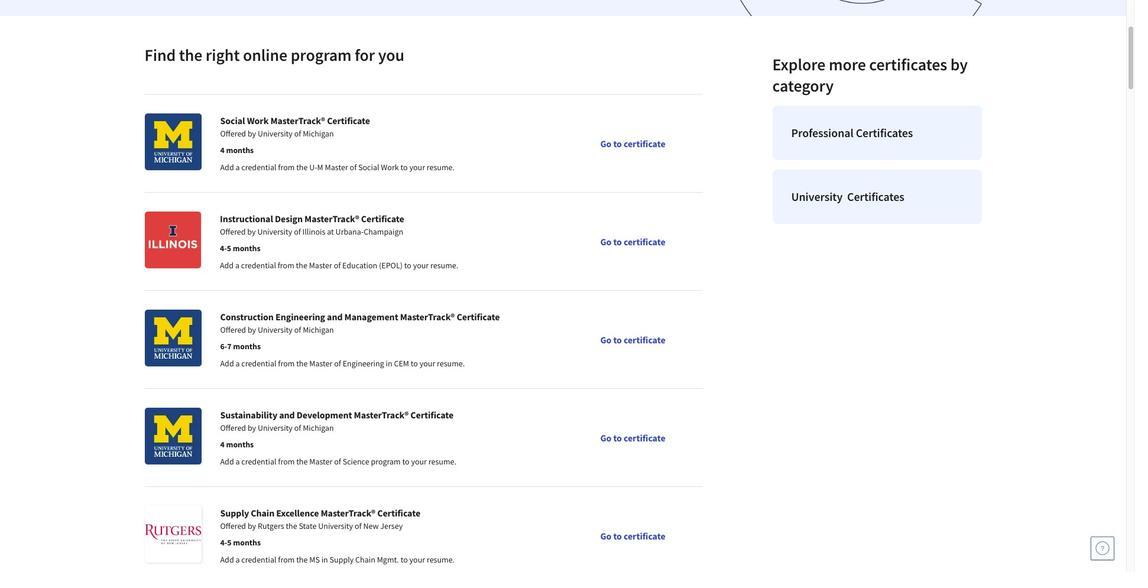 Task type: describe. For each thing, give the bounding box(es) containing it.
from for engineering
[[278, 358, 295, 369]]

urbana-
[[336, 227, 364, 237]]

a for supply
[[236, 555, 240, 565]]

by inside sustainability and development mastertrack® certificate offered by university of michigan 4 months
[[248, 423, 256, 434]]

list containing professional certificates
[[768, 101, 987, 229]]

add a credential from the master of science program to your resume.
[[220, 457, 457, 467]]

from for work
[[278, 162, 295, 173]]

4 inside social work mastertrack® certificate offered by university of michigan 4 months
[[220, 145, 225, 156]]

the for work
[[296, 162, 308, 173]]

credential for construction
[[241, 358, 277, 369]]

science
[[343, 457, 369, 467]]

the for and
[[296, 457, 308, 467]]

the right find
[[179, 44, 202, 66]]

you
[[378, 44, 405, 66]]

education
[[342, 260, 377, 271]]

find the right online program for you
[[145, 44, 405, 66]]

of left education
[[334, 260, 341, 271]]

the for engineering
[[296, 358, 308, 369]]

help center image
[[1096, 542, 1110, 556]]

of inside the supply chain excellence mastertrack® certificate offered by rutgers the state university of new jersey 4-5 months
[[355, 521, 362, 532]]

a for social
[[236, 162, 240, 173]]

university of michigan image for social work mastertrack® certificate
[[145, 114, 201, 170]]

months inside the instructional design mastertrack® certificate offered by university of illinois at urbana-champaign 4-5 months
[[233, 243, 261, 254]]

4- inside the supply chain excellence mastertrack® certificate offered by rutgers the state university of new jersey 4-5 months
[[220, 538, 227, 548]]

certificate for instructional design mastertrack® certificate
[[624, 236, 666, 248]]

university of illinois at urbana-champaign image
[[145, 212, 201, 269]]

(epol)
[[379, 260, 403, 271]]

by inside construction engineering and management mastertrack® certificate offered by university of michigan 6-7 months
[[248, 325, 256, 335]]

go for construction engineering and management mastertrack® certificate
[[601, 334, 612, 346]]

chain inside the supply chain excellence mastertrack® certificate offered by rutgers the state university of new jersey 4-5 months
[[251, 507, 275, 519]]

and inside construction engineering and management mastertrack® certificate offered by university of michigan 6-7 months
[[327, 311, 343, 323]]

and inside sustainability and development mastertrack® certificate offered by university of michigan 4 months
[[279, 409, 295, 421]]

certificate inside the supply chain excellence mastertrack® certificate offered by rutgers the state university of new jersey 4-5 months
[[377, 507, 421, 519]]

michigan inside social work mastertrack® certificate offered by university of michigan 4 months
[[303, 128, 334, 139]]

go for supply chain excellence mastertrack® certificate
[[601, 530, 612, 542]]

university  certificates link
[[773, 170, 982, 224]]

master for mastertrack®
[[309, 260, 332, 271]]

university inside construction engineering and management mastertrack® certificate offered by university of michigan 6-7 months
[[258, 325, 293, 335]]

months inside construction engineering and management mastertrack® certificate offered by university of michigan 6-7 months
[[233, 341, 261, 352]]

cem
[[394, 358, 409, 369]]

certificate for social work mastertrack® certificate
[[624, 138, 666, 149]]

offered inside construction engineering and management mastertrack® certificate offered by university of michigan 6-7 months
[[220, 325, 246, 335]]

explore more certificates by category
[[773, 54, 968, 96]]

1 horizontal spatial program
[[371, 457, 401, 467]]

state
[[299, 521, 317, 532]]

offered inside the instructional design mastertrack® certificate offered by university of illinois at urbana-champaign 4-5 months
[[220, 227, 246, 237]]

certificate inside social work mastertrack® certificate offered by university of michigan 4 months
[[327, 115, 370, 127]]

michigan inside construction engineering and management mastertrack® certificate offered by university of michigan 6-7 months
[[303, 325, 334, 335]]

add for supply chain excellence mastertrack® certificate
[[220, 555, 234, 565]]

a for construction
[[236, 358, 240, 369]]

add a credential from the u-m master of social work to your resume.
[[220, 162, 455, 173]]

go for instructional design mastertrack® certificate
[[601, 236, 612, 248]]

go to certificate for instructional design mastertrack® certificate
[[601, 236, 666, 248]]

go for sustainability and development mastertrack® certificate
[[601, 432, 612, 444]]

of inside the instructional design mastertrack® certificate offered by university of illinois at urbana-champaign 4-5 months
[[294, 227, 301, 237]]

sustainability
[[220, 409, 277, 421]]

credential for supply
[[241, 555, 277, 565]]

mastertrack® inside construction engineering and management mastertrack® certificate offered by university of michigan 6-7 months
[[400, 311, 455, 323]]

5 inside the supply chain excellence mastertrack® certificate offered by rutgers the state university of new jersey 4-5 months
[[227, 538, 232, 548]]

a for instructional
[[235, 260, 240, 271]]

0 horizontal spatial in
[[322, 555, 328, 565]]

mastertrack® inside social work mastertrack® certificate offered by university of michigan 4 months
[[271, 115, 325, 127]]

find
[[145, 44, 176, 66]]

certificate inside construction engineering and management mastertrack® certificate offered by university of michigan 6-7 months
[[457, 311, 500, 323]]

add for sustainability and development mastertrack® certificate
[[220, 457, 234, 467]]

go to certificate for construction engineering and management mastertrack® certificate
[[601, 334, 666, 346]]

add for instructional design mastertrack® certificate
[[220, 260, 234, 271]]

offered inside social work mastertrack® certificate offered by university of michigan 4 months
[[220, 128, 246, 139]]

add for social work mastertrack® certificate
[[220, 162, 234, 173]]

6-
[[220, 341, 227, 352]]

1 horizontal spatial engineering
[[343, 358, 384, 369]]

by inside the instructional design mastertrack® certificate offered by university of illinois at urbana-champaign 4-5 months
[[247, 227, 256, 237]]

by inside explore more certificates by category
[[951, 54, 968, 75]]

design
[[275, 213, 303, 225]]

months inside social work mastertrack® certificate offered by university of michigan 4 months
[[226, 145, 254, 156]]

university of michigan image for sustainability and development mastertrack® certificate
[[145, 408, 201, 465]]

instructional design mastertrack® certificate offered by university of illinois at urbana-champaign 4-5 months
[[220, 213, 404, 254]]

from for design
[[278, 260, 294, 271]]

development
[[297, 409, 352, 421]]



Task type: vqa. For each thing, say whether or not it's contained in the screenshot.
People Grow employee skills with recommended courses
no



Task type: locate. For each thing, give the bounding box(es) containing it.
the inside the supply chain excellence mastertrack® certificate offered by rutgers the state university of new jersey 4-5 months
[[286, 521, 297, 532]]

credential down "construction"
[[241, 358, 277, 369]]

professional certificates
[[792, 125, 913, 140]]

ms
[[309, 555, 320, 565]]

0 vertical spatial engineering
[[276, 311, 325, 323]]

and left the management on the left bottom
[[327, 311, 343, 323]]

mastertrack® up u-
[[271, 115, 325, 127]]

go to certificate for supply chain excellence mastertrack® certificate
[[601, 530, 666, 542]]

certificate for sustainability and development mastertrack® certificate
[[624, 432, 666, 444]]

add a credential from the ms in supply chain mgmt. to your resume.
[[220, 555, 455, 565]]

1 4 from the top
[[220, 145, 225, 156]]

5 go to certificate from the top
[[601, 530, 666, 542]]

credential down instructional
[[241, 260, 276, 271]]

master
[[325, 162, 348, 173], [309, 260, 332, 271], [309, 358, 333, 369], [309, 457, 333, 467]]

engineering down construction engineering and management mastertrack® certificate offered by university of michigan 6-7 months
[[343, 358, 384, 369]]

3 certificate from the top
[[624, 334, 666, 346]]

construction
[[220, 311, 274, 323]]

program
[[291, 44, 352, 66], [371, 457, 401, 467]]

3 michigan from the top
[[303, 423, 334, 434]]

mgmt.
[[377, 555, 399, 565]]

0 vertical spatial social
[[220, 115, 245, 127]]

resume.
[[427, 162, 455, 173], [431, 260, 458, 271], [437, 358, 465, 369], [429, 457, 457, 467], [427, 555, 455, 565]]

program right science
[[371, 457, 401, 467]]

go to certificate for social work mastertrack® certificate
[[601, 138, 666, 149]]

2 vertical spatial michigan
[[303, 423, 334, 434]]

3 go from the top
[[601, 334, 612, 346]]

offered inside the supply chain excellence mastertrack® certificate offered by rutgers the state university of new jersey 4-5 months
[[220, 521, 246, 532]]

0 horizontal spatial work
[[247, 115, 269, 127]]

1 horizontal spatial supply
[[330, 555, 354, 565]]

credential down social work mastertrack® certificate offered by university of michigan 4 months
[[241, 162, 277, 173]]

of down design
[[294, 227, 301, 237]]

the up development at the left bottom of the page
[[296, 358, 308, 369]]

certificate for supply chain excellence mastertrack® certificate
[[624, 530, 666, 542]]

management
[[345, 311, 398, 323]]

rutgers
[[258, 521, 284, 532]]

0 vertical spatial program
[[291, 44, 352, 66]]

mastertrack®
[[271, 115, 325, 127], [305, 213, 359, 225], [400, 311, 455, 323], [354, 409, 409, 421], [321, 507, 376, 519]]

the down sustainability and development mastertrack® certificate offered by university of michigan 4 months
[[296, 457, 308, 467]]

by inside social work mastertrack® certificate offered by university of michigan 4 months
[[248, 128, 256, 139]]

0 vertical spatial university of michigan image
[[145, 114, 201, 170]]

0 horizontal spatial supply
[[220, 507, 249, 519]]

2 university of michigan image from the top
[[145, 310, 201, 367]]

professional
[[792, 125, 854, 140]]

for
[[355, 44, 375, 66]]

1 vertical spatial university of michigan image
[[145, 310, 201, 367]]

jersey
[[380, 521, 403, 532]]

new
[[363, 521, 379, 532]]

michigan up m
[[303, 128, 334, 139]]

5 inside the instructional design mastertrack® certificate offered by university of illinois at urbana-champaign 4-5 months
[[227, 243, 231, 254]]

months
[[226, 145, 254, 156], [233, 243, 261, 254], [233, 341, 261, 352], [226, 439, 254, 450], [233, 538, 261, 548]]

university inside the instructional design mastertrack® certificate offered by university of illinois at urbana-champaign 4-5 months
[[257, 227, 292, 237]]

explore
[[773, 54, 826, 75]]

certificate inside sustainability and development mastertrack® certificate offered by university of michigan 4 months
[[411, 409, 454, 421]]

the for chain
[[296, 555, 308, 565]]

michigan inside sustainability and development mastertrack® certificate offered by university of michigan 4 months
[[303, 423, 334, 434]]

a for sustainability
[[236, 457, 240, 467]]

online
[[243, 44, 288, 66]]

mastertrack® up science
[[354, 409, 409, 421]]

add a credential from the master of engineering in cem to your resume.
[[220, 358, 465, 369]]

0 vertical spatial michigan
[[303, 128, 334, 139]]

university inside "link"
[[792, 189, 843, 204]]

5 down instructional
[[227, 243, 231, 254]]

of down construction engineering and management mastertrack® certificate offered by university of michigan 6-7 months
[[334, 358, 341, 369]]

2 go to certificate from the top
[[601, 236, 666, 248]]

0 vertical spatial chain
[[251, 507, 275, 519]]

master left science
[[309, 457, 333, 467]]

1 horizontal spatial work
[[381, 162, 399, 173]]

from for chain
[[278, 555, 295, 565]]

1 vertical spatial chain
[[356, 555, 375, 565]]

of inside sustainability and development mastertrack® certificate offered by university of michigan 4 months
[[294, 423, 301, 434]]

university of michigan image for construction engineering and management mastertrack® certificate
[[145, 310, 201, 367]]

from
[[278, 162, 295, 173], [278, 260, 294, 271], [278, 358, 295, 369], [278, 457, 295, 467], [278, 555, 295, 565]]

illinois
[[303, 227, 326, 237]]

mastertrack® up at
[[305, 213, 359, 225]]

of
[[294, 128, 301, 139], [350, 162, 357, 173], [294, 227, 301, 237], [334, 260, 341, 271], [294, 325, 301, 335], [334, 358, 341, 369], [294, 423, 301, 434], [334, 457, 341, 467], [355, 521, 362, 532]]

by inside the supply chain excellence mastertrack® certificate offered by rutgers the state university of new jersey 4-5 months
[[248, 521, 256, 532]]

7
[[227, 341, 232, 352]]

4 go to certificate from the top
[[601, 432, 666, 444]]

social
[[220, 115, 245, 127], [358, 162, 379, 173]]

university inside social work mastertrack® certificate offered by university of michigan 4 months
[[258, 128, 293, 139]]

go to certificate
[[601, 138, 666, 149], [601, 236, 666, 248], [601, 334, 666, 346], [601, 432, 666, 444], [601, 530, 666, 542]]

4- inside the instructional design mastertrack® certificate offered by university of illinois at urbana-champaign 4-5 months
[[220, 243, 227, 254]]

0 horizontal spatial engineering
[[276, 311, 325, 323]]

the left ms
[[296, 555, 308, 565]]

in
[[386, 358, 393, 369], [322, 555, 328, 565]]

of up add a credential from the master of engineering in cem to your resume.
[[294, 325, 301, 335]]

sustainability and development mastertrack® certificate offered by university of michigan 4 months
[[220, 409, 454, 450]]

go to certificate for sustainability and development mastertrack® certificate
[[601, 432, 666, 444]]

and left development at the left bottom of the page
[[279, 409, 295, 421]]

0 vertical spatial work
[[247, 115, 269, 127]]

in right ms
[[322, 555, 328, 565]]

u-
[[309, 162, 317, 173]]

4 certificate from the top
[[624, 432, 666, 444]]

mastertrack® up new
[[321, 507, 376, 519]]

engineering right "construction"
[[276, 311, 325, 323]]

the down excellence
[[286, 521, 297, 532]]

certificate for construction engineering and management mastertrack® certificate
[[624, 334, 666, 346]]

of down development at the left bottom of the page
[[294, 423, 301, 434]]

0 vertical spatial supply
[[220, 507, 249, 519]]

go for social work mastertrack® certificate
[[601, 138, 612, 149]]

university
[[258, 128, 293, 139], [792, 189, 843, 204], [257, 227, 292, 237], [258, 325, 293, 335], [258, 423, 293, 434], [318, 521, 353, 532]]

1 vertical spatial engineering
[[343, 358, 384, 369]]

3 go to certificate from the top
[[601, 334, 666, 346]]

2 michigan from the top
[[303, 325, 334, 335]]

from for and
[[278, 457, 295, 467]]

credential
[[241, 162, 277, 173], [241, 260, 276, 271], [241, 358, 277, 369], [241, 457, 277, 467], [241, 555, 277, 565]]

supply
[[220, 507, 249, 519], [330, 555, 354, 565]]

1 horizontal spatial social
[[358, 162, 379, 173]]

0 vertical spatial 4
[[220, 145, 225, 156]]

4- down instructional
[[220, 243, 227, 254]]

1 go to certificate from the top
[[601, 138, 666, 149]]

months inside the supply chain excellence mastertrack® certificate offered by rutgers the state university of new jersey 4-5 months
[[233, 538, 261, 548]]

5 certificate from the top
[[624, 530, 666, 542]]

5
[[227, 243, 231, 254], [227, 538, 232, 548]]

0 vertical spatial and
[[327, 311, 343, 323]]

a
[[236, 162, 240, 173], [235, 260, 240, 271], [236, 358, 240, 369], [236, 457, 240, 467], [236, 555, 240, 565]]

your
[[410, 162, 425, 173], [413, 260, 429, 271], [420, 358, 435, 369], [411, 457, 427, 467], [410, 555, 425, 565]]

add for construction engineering and management mastertrack® certificate
[[220, 358, 234, 369]]

engineering
[[276, 311, 325, 323], [343, 358, 384, 369]]

of left new
[[355, 521, 362, 532]]

in left cem
[[386, 358, 393, 369]]

master down construction engineering and management mastertrack® certificate offered by university of michigan 6-7 months
[[309, 358, 333, 369]]

0 horizontal spatial social
[[220, 115, 245, 127]]

michigan down development at the left bottom of the page
[[303, 423, 334, 434]]

1 vertical spatial 4-
[[220, 538, 227, 548]]

rutgers the state university of new jersey image
[[145, 506, 201, 563]]

mastertrack® inside the instructional design mastertrack® certificate offered by university of illinois at urbana-champaign 4-5 months
[[305, 213, 359, 225]]

champaign
[[364, 227, 403, 237]]

instructional
[[220, 213, 273, 225]]

the left u-
[[296, 162, 308, 173]]

3 university of michigan image from the top
[[145, 408, 201, 465]]

program left for
[[291, 44, 352, 66]]

engineering inside construction engineering and management mastertrack® certificate offered by university of michigan 6-7 months
[[276, 311, 325, 323]]

certificate
[[624, 138, 666, 149], [624, 236, 666, 248], [624, 334, 666, 346], [624, 432, 666, 444], [624, 530, 666, 542]]

1 vertical spatial program
[[371, 457, 401, 467]]

category
[[773, 75, 834, 96]]

2 4 from the top
[[220, 439, 225, 450]]

construction engineering and management mastertrack® certificate offered by university of michigan 6-7 months
[[220, 311, 500, 352]]

the for design
[[296, 260, 307, 271]]

and
[[327, 311, 343, 323], [279, 409, 295, 421]]

1 horizontal spatial in
[[386, 358, 393, 369]]

supply chain excellence mastertrack® certificate offered by rutgers the state university of new jersey 4-5 months
[[220, 507, 421, 548]]

2 vertical spatial university of michigan image
[[145, 408, 201, 465]]

1 go from the top
[[601, 138, 612, 149]]

professional certificates link
[[773, 106, 982, 160]]

1 vertical spatial social
[[358, 162, 379, 173]]

the
[[179, 44, 202, 66], [296, 162, 308, 173], [296, 260, 307, 271], [296, 358, 308, 369], [296, 457, 308, 467], [286, 521, 297, 532], [296, 555, 308, 565]]

chain left mgmt.
[[356, 555, 375, 565]]

1 vertical spatial 4
[[220, 439, 225, 450]]

certificates
[[870, 54, 948, 75]]

credential for social
[[241, 162, 277, 173]]

supply inside the supply chain excellence mastertrack® certificate offered by rutgers the state university of new jersey 4-5 months
[[220, 507, 249, 519]]

chain up 'rutgers'
[[251, 507, 275, 519]]

m
[[317, 162, 323, 173]]

4 go from the top
[[601, 432, 612, 444]]

months inside sustainability and development mastertrack® certificate offered by university of michigan 4 months
[[226, 439, 254, 450]]

1 vertical spatial work
[[381, 162, 399, 173]]

master for development
[[309, 457, 333, 467]]

1 vertical spatial and
[[279, 409, 295, 421]]

at
[[327, 227, 334, 237]]

university inside the supply chain excellence mastertrack® certificate offered by rutgers the state university of new jersey 4-5 months
[[318, 521, 353, 532]]

0 horizontal spatial and
[[279, 409, 295, 421]]

credential for sustainability
[[241, 457, 277, 467]]

0 horizontal spatial program
[[291, 44, 352, 66]]

5 go from the top
[[601, 530, 612, 542]]

go
[[601, 138, 612, 149], [601, 236, 612, 248], [601, 334, 612, 346], [601, 432, 612, 444], [601, 530, 612, 542]]

add a credential from the master of education (epol) to your resume.
[[220, 260, 458, 271]]

offered inside sustainability and development mastertrack® certificate offered by university of michigan 4 months
[[220, 423, 246, 434]]

university  certificates
[[792, 189, 905, 204]]

2 certificate from the top
[[624, 236, 666, 248]]

more
[[829, 54, 866, 75]]

mastertrack® up cem
[[400, 311, 455, 323]]

michigan up add a credential from the master of engineering in cem to your resume.
[[303, 325, 334, 335]]

credential for instructional
[[241, 260, 276, 271]]

4-
[[220, 243, 227, 254], [220, 538, 227, 548]]

0 vertical spatial in
[[386, 358, 393, 369]]

of left science
[[334, 457, 341, 467]]

social work mastertrack® certificate offered by university of michigan 4 months
[[220, 115, 370, 156]]

1 horizontal spatial chain
[[356, 555, 375, 565]]

1 certificate from the top
[[624, 138, 666, 149]]

mastertrack® inside the supply chain excellence mastertrack® certificate offered by rutgers the state university of new jersey 4-5 months
[[321, 507, 376, 519]]

certificate
[[327, 115, 370, 127], [361, 213, 404, 225], [457, 311, 500, 323], [411, 409, 454, 421], [377, 507, 421, 519]]

certificates
[[856, 125, 913, 140]]

5 right rutgers the state university of new jersey image
[[227, 538, 232, 548]]

list
[[768, 101, 987, 229]]

master right m
[[325, 162, 348, 173]]

right
[[206, 44, 240, 66]]

4
[[220, 145, 225, 156], [220, 439, 225, 450]]

1 michigan from the top
[[303, 128, 334, 139]]

credential down 'rutgers'
[[241, 555, 277, 565]]

of up add a credential from the u-m master of social work to your resume.
[[294, 128, 301, 139]]

university of michigan image
[[145, 114, 201, 170], [145, 310, 201, 367], [145, 408, 201, 465]]

by
[[951, 54, 968, 75], [248, 128, 256, 139], [247, 227, 256, 237], [248, 325, 256, 335], [248, 423, 256, 434], [248, 521, 256, 532]]

0 horizontal spatial chain
[[251, 507, 275, 519]]

4- right rutgers the state university of new jersey image
[[220, 538, 227, 548]]

0 vertical spatial 4-
[[220, 243, 227, 254]]

university inside sustainability and development mastertrack® certificate offered by university of michigan 4 months
[[258, 423, 293, 434]]

of inside construction engineering and management mastertrack® certificate offered by university of michigan 6-7 months
[[294, 325, 301, 335]]

2 go from the top
[[601, 236, 612, 248]]

excellence
[[276, 507, 319, 519]]

1 university of michigan image from the top
[[145, 114, 201, 170]]

to
[[614, 138, 622, 149], [401, 162, 408, 173], [614, 236, 622, 248], [404, 260, 412, 271], [614, 334, 622, 346], [411, 358, 418, 369], [614, 432, 622, 444], [402, 457, 410, 467], [614, 530, 622, 542], [401, 555, 408, 565]]

of inside social work mastertrack® certificate offered by university of michigan 4 months
[[294, 128, 301, 139]]

the down the instructional design mastertrack® certificate offered by university of illinois at urbana-champaign 4-5 months
[[296, 260, 307, 271]]

master for and
[[309, 358, 333, 369]]

1 horizontal spatial and
[[327, 311, 343, 323]]

1 vertical spatial in
[[322, 555, 328, 565]]

4 inside sustainability and development mastertrack® certificate offered by university of michigan 4 months
[[220, 439, 225, 450]]

add
[[220, 162, 234, 173], [220, 260, 234, 271], [220, 358, 234, 369], [220, 457, 234, 467], [220, 555, 234, 565]]

credential down the sustainability
[[241, 457, 277, 467]]

michigan
[[303, 128, 334, 139], [303, 325, 334, 335], [303, 423, 334, 434]]

of right m
[[350, 162, 357, 173]]

master down the instructional design mastertrack® certificate offered by university of illinois at urbana-champaign 4-5 months
[[309, 260, 332, 271]]

0 vertical spatial 5
[[227, 243, 231, 254]]

offered
[[220, 128, 246, 139], [220, 227, 246, 237], [220, 325, 246, 335], [220, 423, 246, 434], [220, 521, 246, 532]]

work inside social work mastertrack® certificate offered by university of michigan 4 months
[[247, 115, 269, 127]]

mastertrack® inside sustainability and development mastertrack® certificate offered by university of michigan 4 months
[[354, 409, 409, 421]]

certificate inside the instructional design mastertrack® certificate offered by university of illinois at urbana-champaign 4-5 months
[[361, 213, 404, 225]]

1 vertical spatial 5
[[227, 538, 232, 548]]

social inside social work mastertrack® certificate offered by university of michigan 4 months
[[220, 115, 245, 127]]

work
[[247, 115, 269, 127], [381, 162, 399, 173]]

1 vertical spatial michigan
[[303, 325, 334, 335]]

chain
[[251, 507, 275, 519], [356, 555, 375, 565]]

1 vertical spatial supply
[[330, 555, 354, 565]]



